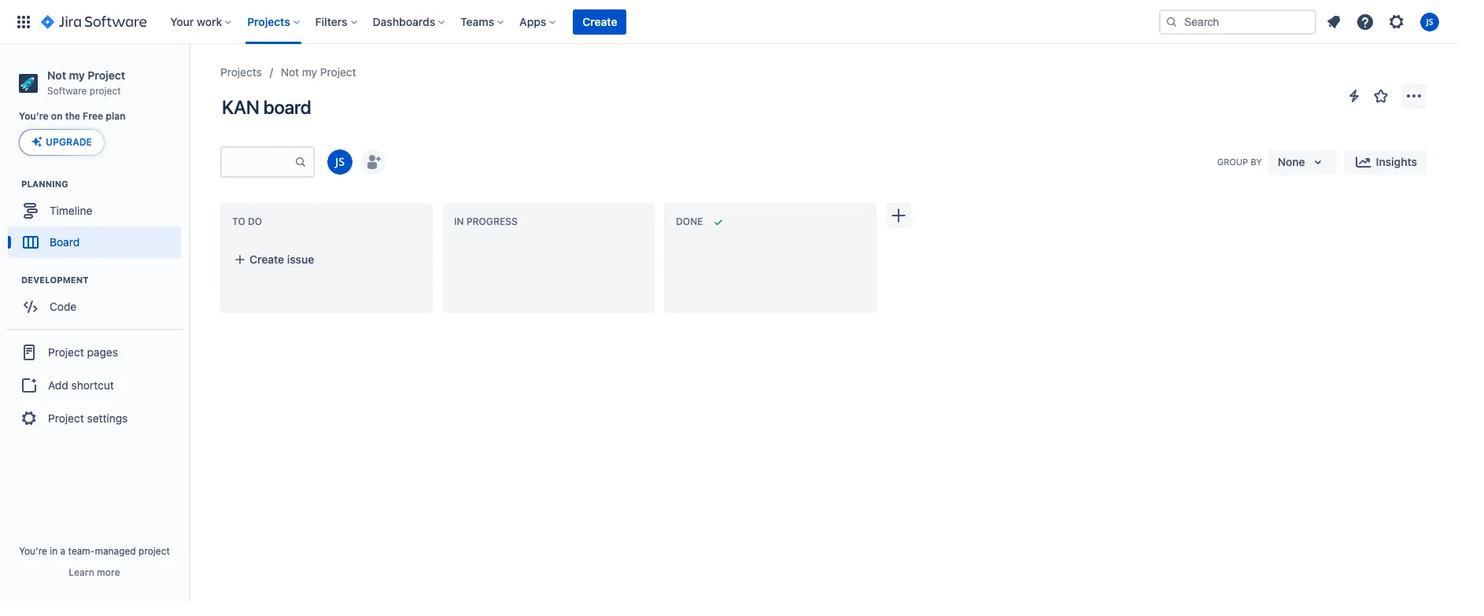 Task type: describe. For each thing, give the bounding box(es) containing it.
insights
[[1377, 155, 1418, 168]]

upgrade button
[[20, 130, 104, 155]]

planning
[[21, 179, 68, 189]]

create column image
[[890, 206, 909, 225]]

in
[[50, 546, 58, 557]]

projects for projects popup button at the top left
[[247, 15, 290, 28]]

shortcut
[[71, 379, 114, 392]]

in
[[454, 216, 464, 228]]

project pages link
[[6, 336, 183, 370]]

group containing project pages
[[6, 329, 183, 441]]

project up add
[[48, 346, 84, 359]]

dashboards
[[373, 15, 436, 28]]

board link
[[8, 227, 181, 258]]

you're for you're in a team-managed project
[[19, 546, 47, 557]]

projects button
[[243, 9, 306, 34]]

your
[[170, 15, 194, 28]]

create for create
[[583, 15, 618, 28]]

board
[[50, 235, 80, 249]]

project pages
[[48, 346, 118, 359]]

not for not my project software project
[[47, 68, 66, 82]]

add shortcut
[[48, 379, 114, 392]]

teams button
[[456, 9, 510, 34]]

help image
[[1357, 12, 1375, 31]]

project inside not my project software project
[[88, 68, 125, 82]]

teams
[[461, 15, 495, 28]]

you're in a team-managed project
[[19, 546, 170, 557]]

learn
[[69, 567, 94, 579]]

free
[[83, 110, 103, 122]]

1 vertical spatial project
[[139, 546, 170, 557]]

you're on the free plan
[[19, 110, 126, 122]]

appswitcher icon image
[[14, 12, 33, 31]]

projects link
[[220, 63, 262, 82]]

code
[[50, 300, 77, 313]]

done
[[676, 216, 703, 228]]

managed
[[95, 546, 136, 557]]

development
[[21, 275, 89, 285]]

progress
[[467, 216, 518, 228]]

more image
[[1405, 87, 1424, 106]]

timeline link
[[8, 196, 181, 227]]

more
[[97, 567, 120, 579]]

not my project link
[[281, 63, 356, 82]]

add people image
[[364, 153, 383, 172]]

create issue
[[250, 253, 314, 266]]

you're for you're on the free plan
[[19, 110, 49, 122]]

development group
[[8, 274, 188, 328]]

automations menu button icon image
[[1346, 86, 1364, 105]]

not my project
[[281, 65, 356, 79]]

team-
[[68, 546, 95, 557]]

in progress
[[454, 216, 518, 228]]

add shortcut button
[[6, 370, 183, 402]]

settings
[[87, 412, 128, 425]]

Search field
[[1160, 9, 1317, 34]]

add
[[48, 379, 68, 392]]



Task type: vqa. For each thing, say whether or not it's contained in the screenshot.
ADD LANE Button at the left top
no



Task type: locate. For each thing, give the bounding box(es) containing it.
timeline
[[50, 204, 92, 217]]

projects
[[247, 15, 290, 28], [220, 65, 262, 79]]

2 you're from the top
[[19, 546, 47, 557]]

0 vertical spatial you're
[[19, 110, 49, 122]]

projects inside popup button
[[247, 15, 290, 28]]

projects up kan
[[220, 65, 262, 79]]

your work
[[170, 15, 222, 28]]

insights button
[[1345, 150, 1427, 175]]

work
[[197, 15, 222, 28]]

planning image
[[2, 175, 21, 194]]

group by
[[1218, 157, 1263, 167]]

my up board
[[302, 65, 317, 79]]

insights image
[[1355, 153, 1374, 172]]

you're left the in
[[19, 546, 47, 557]]

your profile and settings image
[[1421, 12, 1440, 31]]

create button
[[573, 9, 627, 34]]

none
[[1278, 155, 1306, 168]]

Search this board text field
[[222, 148, 294, 176]]

kan
[[222, 96, 260, 118]]

1 vertical spatial you're
[[19, 546, 47, 557]]

group
[[1218, 157, 1249, 167]]

notifications image
[[1325, 12, 1344, 31]]

0 horizontal spatial project
[[90, 85, 121, 97]]

project settings
[[48, 412, 128, 425]]

learn more button
[[69, 567, 120, 579]]

not
[[281, 65, 299, 79], [47, 68, 66, 82]]

project settings link
[[6, 402, 183, 436]]

not inside not my project software project
[[47, 68, 66, 82]]

not up software
[[47, 68, 66, 82]]

project right managed
[[139, 546, 170, 557]]

0 vertical spatial projects
[[247, 15, 290, 28]]

0 horizontal spatial my
[[69, 68, 85, 82]]

my up software
[[69, 68, 85, 82]]

the
[[65, 110, 80, 122]]

1 horizontal spatial create
[[583, 15, 618, 28]]

project up plan
[[88, 68, 125, 82]]

settings image
[[1388, 12, 1407, 31]]

0 vertical spatial project
[[90, 85, 121, 97]]

none button
[[1269, 150, 1337, 175]]

your work button
[[166, 9, 238, 34]]

not up board
[[281, 65, 299, 79]]

kan board
[[222, 96, 311, 118]]

0 horizontal spatial create
[[250, 253, 284, 266]]

code link
[[8, 292, 181, 323]]

learn more
[[69, 567, 120, 579]]

banner containing your work
[[0, 0, 1459, 44]]

1 horizontal spatial project
[[139, 546, 170, 557]]

do
[[248, 216, 262, 228]]

on
[[51, 110, 63, 122]]

projects for projects link at left top
[[220, 65, 262, 79]]

plan
[[106, 110, 126, 122]]

project down add
[[48, 412, 84, 425]]

jacob simon image
[[328, 150, 353, 175]]

not my project software project
[[47, 68, 125, 97]]

filters
[[315, 15, 348, 28]]

0 vertical spatial create
[[583, 15, 618, 28]]

1 horizontal spatial not
[[281, 65, 299, 79]]

apps button
[[515, 9, 562, 34]]

by
[[1251, 157, 1263, 167]]

issue
[[287, 253, 314, 266]]

create
[[583, 15, 618, 28], [250, 253, 284, 266]]

my
[[302, 65, 317, 79], [69, 68, 85, 82]]

to do
[[232, 216, 262, 228]]

development image
[[2, 271, 21, 290]]

planning group
[[8, 178, 188, 263]]

1 horizontal spatial my
[[302, 65, 317, 79]]

project down filters dropdown button
[[320, 65, 356, 79]]

create inside create button
[[583, 15, 618, 28]]

board
[[263, 96, 311, 118]]

my inside not my project link
[[302, 65, 317, 79]]

apps
[[520, 15, 547, 28]]

pages
[[87, 346, 118, 359]]

dashboards button
[[368, 9, 451, 34]]

create inside create issue button
[[250, 253, 284, 266]]

you're left 'on' on the left top
[[19, 110, 49, 122]]

not for not my project
[[281, 65, 299, 79]]

banner
[[0, 0, 1459, 44]]

create for create issue
[[250, 253, 284, 266]]

primary element
[[9, 0, 1160, 44]]

search image
[[1166, 15, 1179, 28]]

1 vertical spatial create
[[250, 253, 284, 266]]

my for not my project software project
[[69, 68, 85, 82]]

to
[[232, 216, 245, 228]]

create right apps 'dropdown button'
[[583, 15, 618, 28]]

projects up projects link at left top
[[247, 15, 290, 28]]

0 horizontal spatial not
[[47, 68, 66, 82]]

project up plan
[[90, 85, 121, 97]]

sidebar navigation image
[[172, 63, 206, 94]]

project inside not my project software project
[[90, 85, 121, 97]]

upgrade
[[46, 136, 92, 148]]

software
[[47, 85, 87, 97]]

group
[[6, 329, 183, 441]]

star kan board image
[[1372, 87, 1391, 106]]

my for not my project
[[302, 65, 317, 79]]

filters button
[[311, 9, 363, 34]]

create issue button
[[224, 246, 429, 274]]

1 you're from the top
[[19, 110, 49, 122]]

you're
[[19, 110, 49, 122], [19, 546, 47, 557]]

my inside not my project software project
[[69, 68, 85, 82]]

create left issue
[[250, 253, 284, 266]]

project
[[320, 65, 356, 79], [88, 68, 125, 82], [48, 346, 84, 359], [48, 412, 84, 425]]

project
[[90, 85, 121, 97], [139, 546, 170, 557]]

jira software image
[[41, 12, 147, 31], [41, 12, 147, 31]]

a
[[60, 546, 66, 557]]

1 vertical spatial projects
[[220, 65, 262, 79]]



